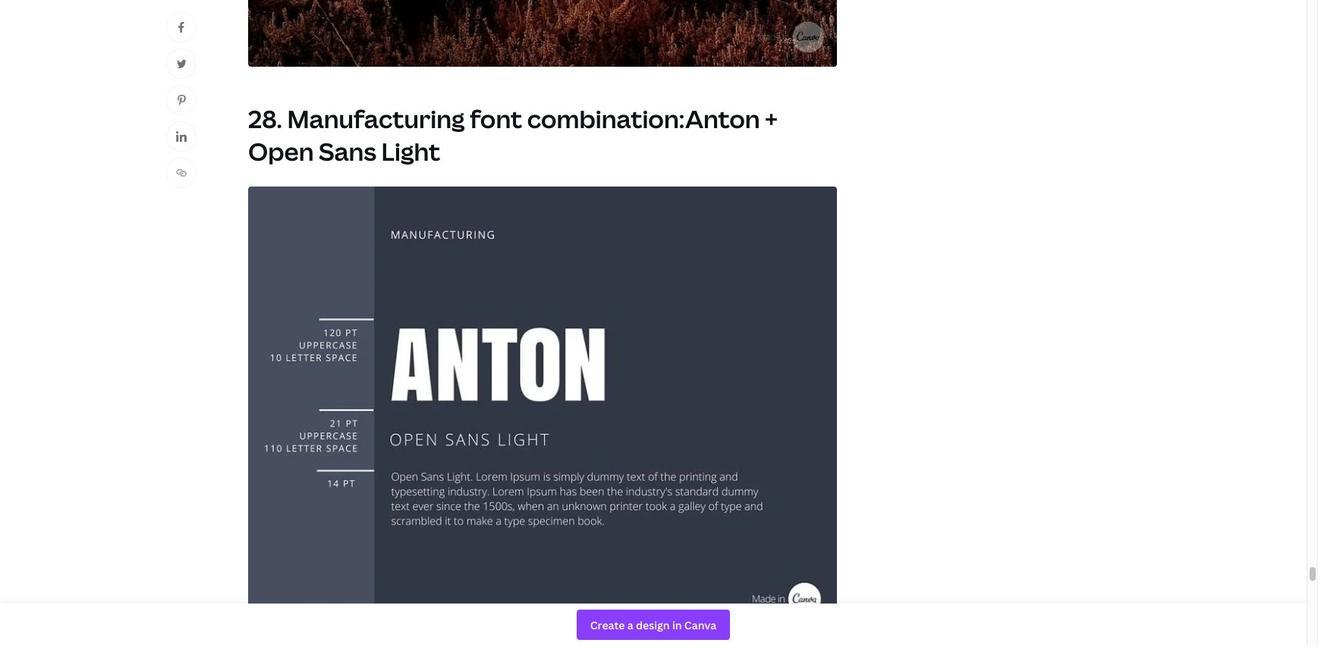 Task type: vqa. For each thing, say whether or not it's contained in the screenshot.
Foreground Image - Improve collaboration
no



Task type: describe. For each thing, give the bounding box(es) containing it.
28. manufacturing font combination:anton + open sans light
[[248, 102, 778, 168]]

manufacturing
[[287, 102, 465, 135]]

sans
[[319, 135, 377, 168]]

combination:anton
[[527, 102, 760, 135]]



Task type: locate. For each thing, give the bounding box(es) containing it.
open
[[248, 135, 314, 168]]

+
[[765, 102, 778, 135]]

font
[[470, 102, 522, 135]]

light
[[382, 135, 441, 168]]

28.
[[248, 102, 282, 135]]



